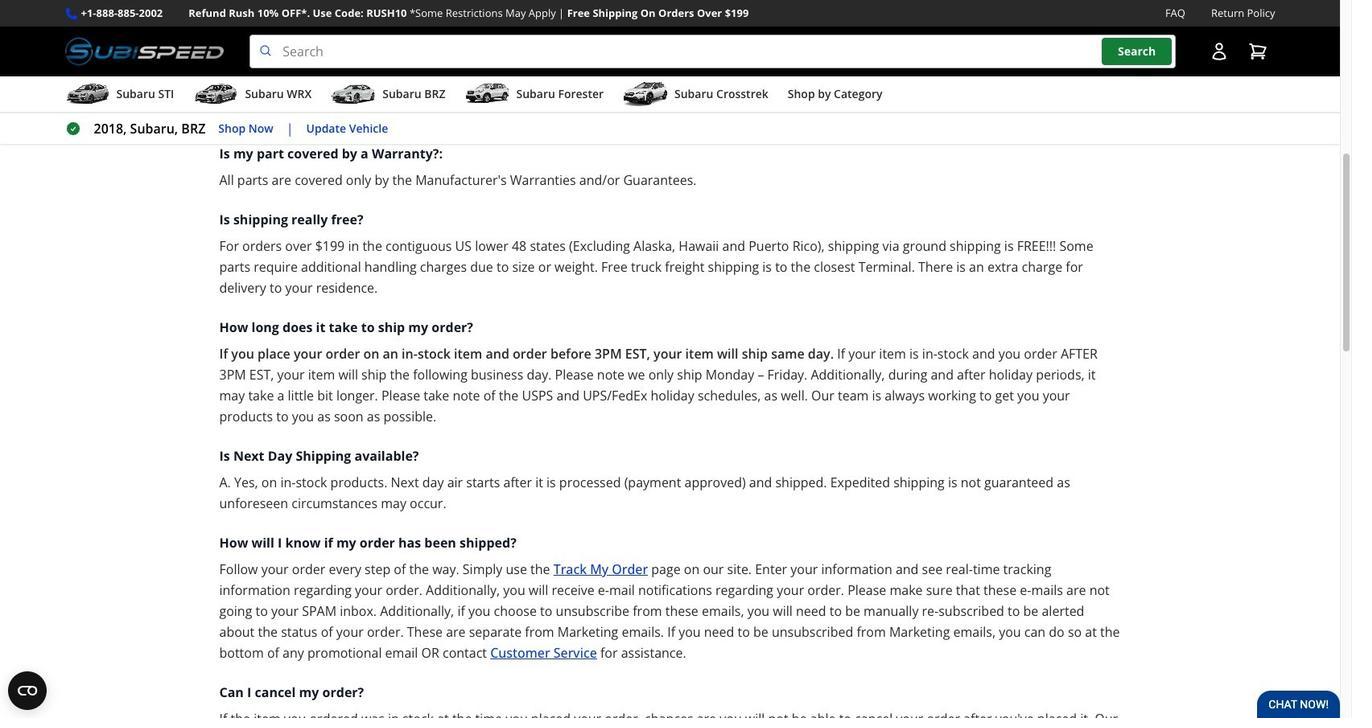Task type: vqa. For each thing, say whether or not it's contained in the screenshot.
all
no



Task type: describe. For each thing, give the bounding box(es) containing it.
button image
[[1210, 42, 1229, 61]]

a subaru sti thumbnail image image
[[65, 82, 110, 106]]

a subaru wrx thumbnail image image
[[194, 82, 239, 106]]



Task type: locate. For each thing, give the bounding box(es) containing it.
a subaru brz thumbnail image image
[[331, 82, 376, 106]]

a subaru forester thumbnail image image
[[465, 82, 510, 106]]

open widget image
[[8, 672, 47, 711]]

a subaru crosstrek thumbnail image image
[[623, 82, 668, 106]]

search input field
[[250, 35, 1176, 69]]

subispeed logo image
[[65, 35, 224, 69]]



